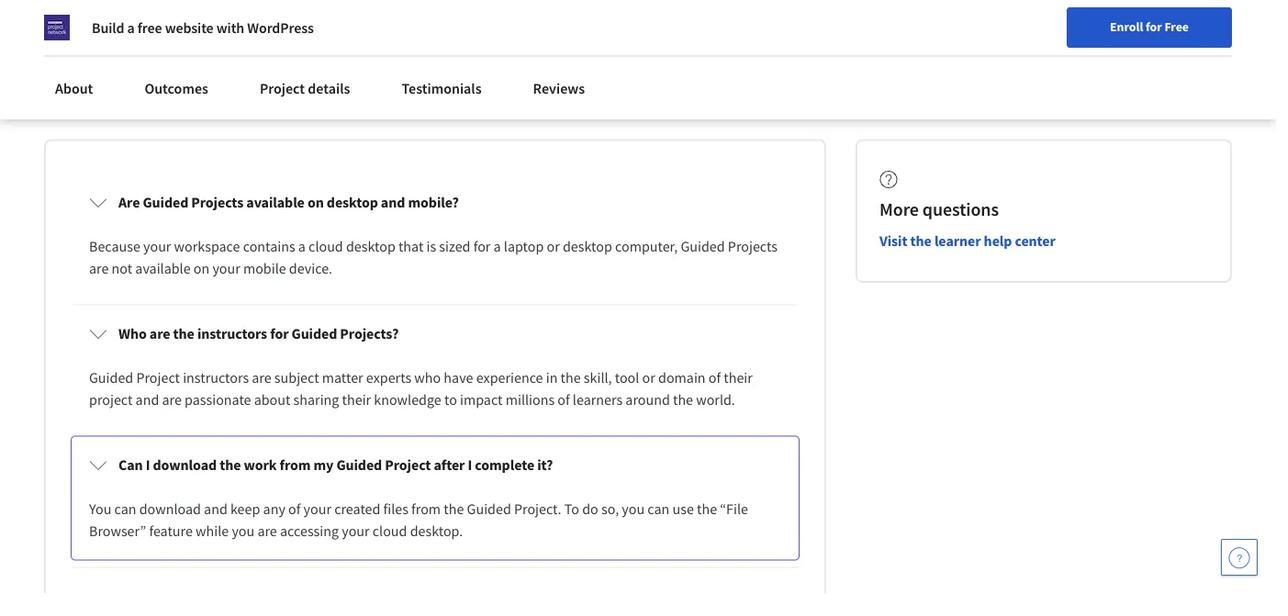 Task type: vqa. For each thing, say whether or not it's contained in the screenshot.
Business
no



Task type: describe. For each thing, give the bounding box(es) containing it.
passionate
[[185, 391, 251, 409]]

domain
[[658, 369, 706, 387]]

project details
[[260, 79, 350, 97]]

can i download the work from my guided project after i complete it?
[[118, 456, 553, 475]]

projects inside dropdown button
[[191, 193, 244, 212]]

the right in
[[561, 369, 581, 387]]

free
[[1165, 18, 1189, 35]]

around
[[626, 391, 670, 409]]

free
[[138, 18, 162, 37]]

0 horizontal spatial a
[[127, 18, 135, 37]]

who are the instructors for guided projects?
[[118, 325, 399, 343]]

use
[[673, 500, 694, 519]]

files
[[383, 500, 409, 519]]

desktop left computer,
[[563, 238, 612, 256]]

you can download and keep any of your created files from the guided project. to do so, you can use the "file browser" feature while you are accessing your cloud desktop.
[[89, 500, 751, 541]]

about
[[254, 391, 291, 409]]

reviews link
[[522, 68, 596, 108]]

sharing
[[294, 391, 339, 409]]

are
[[118, 193, 140, 212]]

because your workspace contains a cloud desktop that is sized for a laptop or desktop computer, guided projects are not available on your mobile device.
[[89, 238, 781, 278]]

who are the instructors for guided projects? button
[[74, 308, 796, 360]]

enroll
[[1110, 18, 1144, 35]]

0 vertical spatial project
[[260, 79, 305, 97]]

are guided projects available on desktop and mobile?
[[118, 193, 459, 212]]

reviews
[[533, 79, 585, 97]]

your up accessing
[[304, 500, 331, 519]]

for inside because your workspace contains a cloud desktop that is sized for a laptop or desktop computer, guided projects are not available on your mobile device.
[[474, 238, 491, 256]]

project.
[[514, 500, 562, 519]]

projects inside because your workspace contains a cloud desktop that is sized for a laptop or desktop computer, guided projects are not available on your mobile device.
[[728, 238, 778, 256]]

not
[[112, 260, 132, 278]]

project
[[89, 391, 133, 409]]

computer,
[[615, 238, 678, 256]]

impact
[[460, 391, 503, 409]]

guided inside the you can download and keep any of your created files from the guided project. to do so, you can use the "file browser" feature while you are accessing your cloud desktop.
[[467, 500, 511, 519]]

subject
[[274, 369, 319, 387]]

or inside because your workspace contains a cloud desktop that is sized for a laptop or desktop computer, guided projects are not available on your mobile device.
[[547, 238, 560, 256]]

0 vertical spatial questions
[[238, 85, 345, 117]]

after
[[434, 456, 465, 475]]

your right because
[[143, 238, 171, 256]]

wordpress
[[247, 18, 314, 37]]

"file
[[720, 500, 748, 519]]

about link
[[44, 68, 104, 108]]

have
[[444, 369, 473, 387]]

visit the learner help center link
[[880, 232, 1056, 250]]

coursera project network image
[[44, 15, 70, 40]]

collapsed list
[[68, 171, 803, 572]]

about
[[55, 79, 93, 97]]

matter
[[322, 369, 363, 387]]

your down created
[[342, 522, 370, 541]]

visit the learner help center
[[880, 232, 1056, 250]]

device.
[[289, 260, 332, 278]]

help center image
[[1229, 546, 1251, 568]]

or inside the guided project instructors are subject matter experts who have experience in the skill, tool or domain of their project and are passionate about sharing their knowledge to impact millions of learners around the world.
[[642, 369, 656, 387]]

any
[[263, 500, 285, 519]]

to
[[444, 391, 457, 409]]

feature
[[149, 522, 193, 541]]

frequently
[[44, 85, 163, 117]]

on inside because your workspace contains a cloud desktop that is sized for a laptop or desktop computer, guided projects are not available on your mobile device.
[[194, 260, 210, 278]]

is
[[427, 238, 436, 256]]

so,
[[601, 500, 619, 519]]

1 horizontal spatial their
[[724, 369, 753, 387]]

1 vertical spatial questions
[[923, 198, 999, 221]]

the right visit
[[911, 232, 932, 250]]

are inside dropdown button
[[150, 325, 170, 343]]

2 horizontal spatial of
[[709, 369, 721, 387]]

of inside the you can download and keep any of your created files from the guided project. to do so, you can use the "file browser" feature while you are accessing your cloud desktop.
[[288, 500, 301, 519]]

your down the workspace
[[213, 260, 240, 278]]

it?
[[537, 456, 553, 475]]

can
[[118, 456, 143, 475]]

who
[[118, 325, 147, 343]]

are inside the you can download and keep any of your created files from the guided project. to do so, you can use the "file browser" feature while you are accessing your cloud desktop.
[[258, 522, 277, 541]]

guided right my
[[337, 456, 382, 475]]

instructors inside dropdown button
[[197, 325, 267, 343]]

skill,
[[584, 369, 612, 387]]

are left passionate
[[162, 391, 182, 409]]

in
[[546, 369, 558, 387]]

accessing
[[280, 522, 339, 541]]

2 i from the left
[[468, 456, 472, 475]]

enroll for free
[[1110, 18, 1189, 35]]

tool
[[615, 369, 640, 387]]

because
[[89, 238, 140, 256]]

my
[[314, 456, 334, 475]]

are guided projects available on desktop and mobile? button
[[74, 177, 796, 228]]

help
[[984, 232, 1012, 250]]

frequently asked questions
[[44, 85, 345, 117]]



Task type: locate. For each thing, give the bounding box(es) containing it.
their down matter
[[342, 391, 371, 409]]

of
[[709, 369, 721, 387], [558, 391, 570, 409], [288, 500, 301, 519]]

2 horizontal spatial and
[[381, 193, 405, 212]]

outcomes
[[145, 79, 208, 97]]

can left the use
[[648, 500, 670, 519]]

1 horizontal spatial cloud
[[373, 522, 407, 541]]

learner
[[935, 232, 981, 250]]

more questions
[[880, 198, 999, 221]]

guided right are
[[143, 193, 188, 212]]

cloud down the files
[[373, 522, 407, 541]]

2 horizontal spatial for
[[1146, 18, 1162, 35]]

0 horizontal spatial of
[[288, 500, 301, 519]]

and inside the guided project instructors are subject matter experts who have experience in the skill, tool or domain of their project and are passionate about sharing their knowledge to impact millions of learners around the world.
[[136, 391, 159, 409]]

download right can
[[153, 456, 217, 475]]

created
[[334, 500, 381, 519]]

a up device.
[[298, 238, 306, 256]]

can up the browser"
[[114, 500, 136, 519]]

are right who
[[150, 325, 170, 343]]

the right who
[[173, 325, 195, 343]]

and up while
[[204, 500, 228, 519]]

browser"
[[89, 522, 146, 541]]

on inside dropdown button
[[308, 193, 324, 212]]

testimonials link
[[391, 68, 493, 108]]

0 vertical spatial their
[[724, 369, 753, 387]]

complete
[[475, 456, 535, 475]]

keep
[[230, 500, 260, 519]]

0 horizontal spatial questions
[[238, 85, 345, 117]]

1 horizontal spatial project
[[260, 79, 305, 97]]

available inside dropdown button
[[246, 193, 305, 212]]

1 vertical spatial for
[[474, 238, 491, 256]]

1 horizontal spatial you
[[622, 500, 645, 519]]

desktop inside dropdown button
[[327, 193, 378, 212]]

1 vertical spatial on
[[194, 260, 210, 278]]

1 horizontal spatial questions
[[923, 198, 999, 221]]

on down the workspace
[[194, 260, 210, 278]]

while
[[196, 522, 229, 541]]

mobile
[[243, 260, 286, 278]]

for up subject
[[270, 325, 289, 343]]

desktop.
[[410, 522, 463, 541]]

sized
[[439, 238, 471, 256]]

who
[[414, 369, 441, 387]]

build a free website with wordpress
[[92, 18, 314, 37]]

1 vertical spatial download
[[139, 500, 201, 519]]

project down who
[[136, 369, 180, 387]]

None search field
[[262, 11, 528, 48]]

download for i
[[153, 456, 217, 475]]

from up desktop.
[[412, 500, 441, 519]]

questions down wordpress
[[238, 85, 345, 117]]

from
[[280, 456, 311, 475], [412, 500, 441, 519]]

website
[[165, 18, 214, 37]]

1 vertical spatial from
[[412, 500, 441, 519]]

0 vertical spatial available
[[246, 193, 305, 212]]

guided down the complete
[[467, 500, 511, 519]]

1 i from the left
[[146, 456, 150, 475]]

and inside the you can download and keep any of your created files from the guided project. to do so, you can use the "file browser" feature while you are accessing your cloud desktop.
[[204, 500, 228, 519]]

can i download the work from my guided project after i complete it? button
[[74, 440, 796, 491]]

1 horizontal spatial available
[[246, 193, 305, 212]]

available inside because your workspace contains a cloud desktop that is sized for a laptop or desktop computer, guided projects are not available on your mobile device.
[[135, 260, 191, 278]]

laptop
[[504, 238, 544, 256]]

testimonials
[[402, 79, 482, 97]]

learners
[[573, 391, 623, 409]]

2 vertical spatial of
[[288, 500, 301, 519]]

from left my
[[280, 456, 311, 475]]

experience
[[476, 369, 543, 387]]

instructors inside the guided project instructors are subject matter experts who have experience in the skill, tool or domain of their project and are passionate about sharing their knowledge to impact millions of learners around the world.
[[183, 369, 249, 387]]

and inside dropdown button
[[381, 193, 405, 212]]

0 horizontal spatial can
[[114, 500, 136, 519]]

for inside dropdown button
[[270, 325, 289, 343]]

more
[[880, 198, 919, 221]]

for right sized
[[474, 238, 491, 256]]

world.
[[696, 391, 735, 409]]

0 vertical spatial instructors
[[197, 325, 267, 343]]

1 horizontal spatial or
[[642, 369, 656, 387]]

you right 'so,'
[[622, 500, 645, 519]]

project left after
[[385, 456, 431, 475]]

0 vertical spatial on
[[308, 193, 324, 212]]

their
[[724, 369, 753, 387], [342, 391, 371, 409]]

0 horizontal spatial i
[[146, 456, 150, 475]]

can
[[114, 500, 136, 519], [648, 500, 670, 519]]

1 horizontal spatial of
[[558, 391, 570, 409]]

2 vertical spatial for
[[270, 325, 289, 343]]

with
[[216, 18, 244, 37]]

guided project instructors are subject matter experts who have experience in the skill, tool or domain of their project and are passionate about sharing their knowledge to impact millions of learners around the world.
[[89, 369, 756, 409]]

download for can
[[139, 500, 201, 519]]

1 can from the left
[[114, 500, 136, 519]]

desktop up device.
[[327, 193, 378, 212]]

1 vertical spatial their
[[342, 391, 371, 409]]

the up desktop.
[[444, 500, 464, 519]]

instructors
[[197, 325, 267, 343], [183, 369, 249, 387]]

available
[[246, 193, 305, 212], [135, 260, 191, 278]]

0 vertical spatial you
[[622, 500, 645, 519]]

build
[[92, 18, 124, 37]]

0 horizontal spatial from
[[280, 456, 311, 475]]

2 vertical spatial and
[[204, 500, 228, 519]]

0 vertical spatial from
[[280, 456, 311, 475]]

their up world.
[[724, 369, 753, 387]]

cloud up device.
[[309, 238, 343, 256]]

1 vertical spatial projects
[[728, 238, 778, 256]]

are down any at the bottom left
[[258, 522, 277, 541]]

2 vertical spatial project
[[385, 456, 431, 475]]

0 horizontal spatial or
[[547, 238, 560, 256]]

of up world.
[[709, 369, 721, 387]]

0 vertical spatial or
[[547, 238, 560, 256]]

visit
[[880, 232, 908, 250]]

and left 'mobile?'
[[381, 193, 405, 212]]

mobile?
[[408, 193, 459, 212]]

or right tool
[[642, 369, 656, 387]]

1 horizontal spatial for
[[474, 238, 491, 256]]

1 vertical spatial cloud
[[373, 522, 407, 541]]

for inside "button"
[[1146, 18, 1162, 35]]

a left laptop
[[494, 238, 501, 256]]

guided up subject
[[292, 325, 337, 343]]

show notifications image
[[1081, 23, 1103, 45]]

projects?
[[340, 325, 399, 343]]

or right laptop
[[547, 238, 560, 256]]

2 horizontal spatial project
[[385, 456, 431, 475]]

1 vertical spatial and
[[136, 391, 159, 409]]

the right the use
[[697, 500, 717, 519]]

you
[[89, 500, 111, 519]]

you down keep
[[232, 522, 255, 541]]

experts
[[366, 369, 412, 387]]

outcomes link
[[134, 68, 219, 108]]

questions up learner
[[923, 198, 999, 221]]

the
[[911, 232, 932, 250], [173, 325, 195, 343], [561, 369, 581, 387], [673, 391, 693, 409], [220, 456, 241, 475], [444, 500, 464, 519], [697, 500, 717, 519]]

work
[[244, 456, 277, 475]]

project inside the guided project instructors are subject matter experts who have experience in the skill, tool or domain of their project and are passionate about sharing their knowledge to impact millions of learners around the world.
[[136, 369, 180, 387]]

your
[[143, 238, 171, 256], [213, 260, 240, 278], [304, 500, 331, 519], [342, 522, 370, 541]]

for left "free"
[[1146, 18, 1162, 35]]

guided inside because your workspace contains a cloud desktop that is sized for a laptop or desktop computer, guided projects are not available on your mobile device.
[[681, 238, 725, 256]]

0 horizontal spatial available
[[135, 260, 191, 278]]

center
[[1015, 232, 1056, 250]]

1 vertical spatial or
[[642, 369, 656, 387]]

i
[[146, 456, 150, 475], [468, 456, 472, 475]]

on up device.
[[308, 193, 324, 212]]

0 vertical spatial cloud
[[309, 238, 343, 256]]

details
[[308, 79, 350, 97]]

project
[[260, 79, 305, 97], [136, 369, 180, 387], [385, 456, 431, 475]]

from inside the you can download and keep any of your created files from the guided project. to do so, you can use the "file browser" feature while you are accessing your cloud desktop.
[[412, 500, 441, 519]]

desktop
[[327, 193, 378, 212], [346, 238, 396, 256], [563, 238, 612, 256]]

i right after
[[468, 456, 472, 475]]

available right not
[[135, 260, 191, 278]]

guided inside the guided project instructors are subject matter experts who have experience in the skill, tool or domain of their project and are passionate about sharing their knowledge to impact millions of learners around the world.
[[89, 369, 133, 387]]

a left free at the left top
[[127, 18, 135, 37]]

coursera image
[[22, 15, 139, 44]]

2 horizontal spatial a
[[494, 238, 501, 256]]

project details link
[[249, 68, 361, 108]]

and right project
[[136, 391, 159, 409]]

the down domain
[[673, 391, 693, 409]]

0 horizontal spatial their
[[342, 391, 371, 409]]

0 horizontal spatial cloud
[[309, 238, 343, 256]]

questions
[[238, 85, 345, 117], [923, 198, 999, 221]]

project left details
[[260, 79, 305, 97]]

1 vertical spatial project
[[136, 369, 180, 387]]

1 horizontal spatial a
[[298, 238, 306, 256]]

1 horizontal spatial can
[[648, 500, 670, 519]]

to
[[565, 500, 579, 519]]

knowledge
[[374, 391, 442, 409]]

of right any at the bottom left
[[288, 500, 301, 519]]

contains
[[243, 238, 295, 256]]

millions
[[506, 391, 555, 409]]

are up about
[[252, 369, 272, 387]]

0 vertical spatial and
[[381, 193, 405, 212]]

for
[[1146, 18, 1162, 35], [474, 238, 491, 256], [270, 325, 289, 343]]

download inside dropdown button
[[153, 456, 217, 475]]

of down in
[[558, 391, 570, 409]]

guided right computer,
[[681, 238, 725, 256]]

available up contains
[[246, 193, 305, 212]]

cloud
[[309, 238, 343, 256], [373, 522, 407, 541]]

do
[[582, 500, 599, 519]]

the left work
[[220, 456, 241, 475]]

enroll for free button
[[1067, 7, 1232, 48]]

and
[[381, 193, 405, 212], [136, 391, 159, 409], [204, 500, 228, 519]]

0 horizontal spatial you
[[232, 522, 255, 541]]

menu item
[[944, 18, 1062, 78]]

0 horizontal spatial and
[[136, 391, 159, 409]]

on
[[308, 193, 324, 212], [194, 260, 210, 278]]

desktop left that
[[346, 238, 396, 256]]

1 vertical spatial you
[[232, 522, 255, 541]]

guided up project
[[89, 369, 133, 387]]

1 horizontal spatial i
[[468, 456, 472, 475]]

are inside because your workspace contains a cloud desktop that is sized for a laptop or desktop computer, guided projects are not available on your mobile device.
[[89, 260, 109, 278]]

are left not
[[89, 260, 109, 278]]

0 vertical spatial for
[[1146, 18, 1162, 35]]

0 horizontal spatial projects
[[191, 193, 244, 212]]

projects
[[191, 193, 244, 212], [728, 238, 778, 256]]

0 horizontal spatial project
[[136, 369, 180, 387]]

0 vertical spatial of
[[709, 369, 721, 387]]

1 vertical spatial of
[[558, 391, 570, 409]]

workspace
[[174, 238, 240, 256]]

1 horizontal spatial on
[[308, 193, 324, 212]]

i right can
[[146, 456, 150, 475]]

0 vertical spatial download
[[153, 456, 217, 475]]

1 horizontal spatial from
[[412, 500, 441, 519]]

1 horizontal spatial and
[[204, 500, 228, 519]]

0 horizontal spatial on
[[194, 260, 210, 278]]

that
[[399, 238, 424, 256]]

0 vertical spatial projects
[[191, 193, 244, 212]]

1 horizontal spatial projects
[[728, 238, 778, 256]]

2 can from the left
[[648, 500, 670, 519]]

1 vertical spatial instructors
[[183, 369, 249, 387]]

cloud inside the you can download and keep any of your created files from the guided project. to do so, you can use the "file browser" feature while you are accessing your cloud desktop.
[[373, 522, 407, 541]]

cloud inside because your workspace contains a cloud desktop that is sized for a laptop or desktop computer, guided projects are not available on your mobile device.
[[309, 238, 343, 256]]

asked
[[168, 85, 233, 117]]

download up the feature
[[139, 500, 201, 519]]

download inside the you can download and keep any of your created files from the guided project. to do so, you can use the "file browser" feature while you are accessing your cloud desktop.
[[139, 500, 201, 519]]

from inside dropdown button
[[280, 456, 311, 475]]

0 horizontal spatial for
[[270, 325, 289, 343]]

1 vertical spatial available
[[135, 260, 191, 278]]

project inside dropdown button
[[385, 456, 431, 475]]



